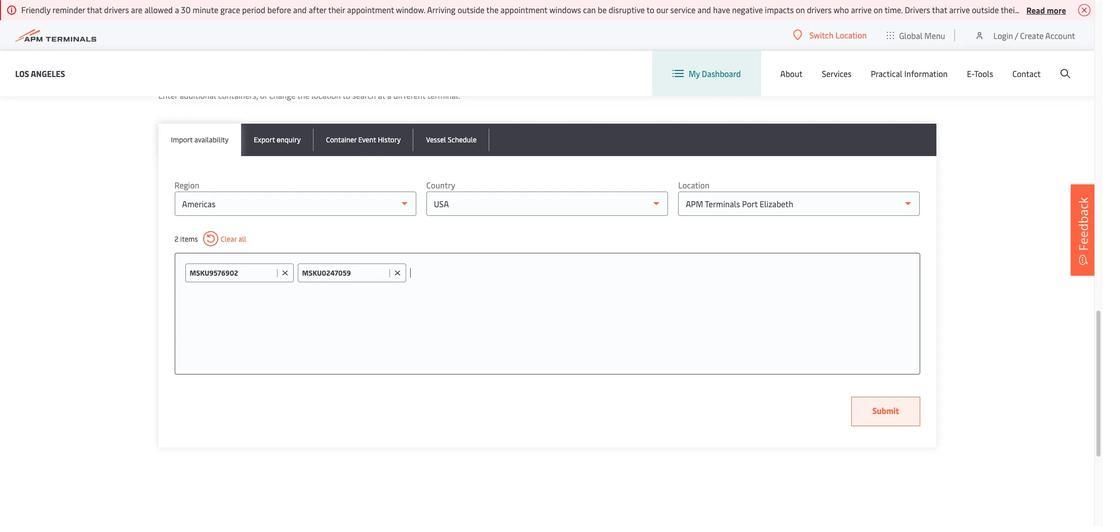 Task type: describe. For each thing, give the bounding box(es) containing it.
negative
[[733, 4, 763, 15]]

enter additional containers, or change the location to search at a different terminal.
[[158, 90, 460, 101]]

w
[[1099, 4, 1103, 15]]

export еnquiry
[[254, 135, 301, 144]]

practical information
[[871, 68, 948, 79]]

read
[[1027, 4, 1046, 15]]

2
[[175, 234, 179, 244]]

read more
[[1027, 4, 1067, 15]]

2 items
[[175, 234, 198, 244]]

los angeles link
[[15, 67, 65, 80]]

clear
[[221, 234, 237, 244]]

submit
[[873, 405, 900, 416]]

1 drivers from the left
[[104, 4, 129, 15]]

who
[[834, 4, 850, 15]]

1 arrive from the left
[[852, 4, 872, 15]]

dashboard
[[702, 68, 741, 79]]

1 horizontal spatial to
[[647, 4, 655, 15]]

information
[[905, 68, 948, 79]]

import availability
[[171, 135, 229, 144]]

contact
[[1013, 68, 1041, 79]]

2 that from the left
[[933, 4, 948, 15]]

our
[[657, 4, 669, 15]]

change
[[270, 90, 296, 101]]

import
[[171, 135, 193, 144]]

switch
[[810, 29, 834, 41]]

arriving
[[427, 4, 456, 15]]

angeles
[[31, 68, 65, 79]]

friendly reminder that drivers are allowed a 30 minute grace period before and after their appointment window. arriving outside the appointment windows can be disruptive to our service and have negative impacts on drivers who arrive on time. drivers that arrive outside their appointment window w
[[21, 4, 1103, 15]]

search
[[353, 90, 376, 101]]

friendly
[[21, 4, 51, 15]]

or
[[260, 90, 268, 101]]

tools
[[975, 68, 994, 79]]

different
[[394, 90, 426, 101]]

window.
[[396, 4, 426, 15]]

all
[[239, 234, 246, 244]]

2 and from the left
[[698, 4, 712, 15]]

container event history
[[326, 135, 401, 144]]

container
[[326, 135, 357, 144]]

services
[[822, 68, 852, 79]]

containers,
[[218, 90, 258, 101]]

are
[[131, 4, 143, 15]]

vessel
[[426, 135, 446, 144]]

before
[[267, 4, 291, 15]]

1 their from the left
[[328, 4, 345, 15]]

2 appointment from the left
[[501, 4, 548, 15]]

my
[[689, 68, 700, 79]]

export еnquiry button
[[241, 124, 314, 156]]

clear all
[[221, 234, 246, 244]]

about
[[781, 68, 803, 79]]

have
[[714, 4, 731, 15]]

los
[[15, 68, 29, 79]]

tab list containing import availability
[[158, 124, 937, 156]]

read more button
[[1027, 4, 1067, 16]]

submit button
[[852, 397, 921, 426]]

menu
[[925, 30, 946, 41]]

more
[[1048, 4, 1067, 15]]

2 drivers from the left
[[807, 4, 832, 15]]

create
[[1021, 30, 1044, 41]]

import availability button
[[158, 124, 241, 156]]

2 outside from the left
[[973, 4, 1000, 15]]

allowed
[[145, 4, 173, 15]]

clear all button
[[203, 231, 246, 246]]

feedback
[[1075, 197, 1092, 251]]

0 vertical spatial a
[[175, 4, 179, 15]]

0 horizontal spatial location
[[679, 179, 710, 191]]

about button
[[781, 51, 803, 96]]

/
[[1016, 30, 1019, 41]]

1 horizontal spatial the
[[487, 4, 499, 15]]

reminder
[[53, 4, 85, 15]]

2 arrive from the left
[[950, 4, 971, 15]]

practical information button
[[871, 51, 948, 96]]

windows
[[550, 4, 581, 15]]

region
[[175, 179, 200, 191]]

minute
[[193, 4, 219, 15]]

availability
[[194, 135, 229, 144]]



Task type: locate. For each thing, give the bounding box(es) containing it.
to
[[647, 4, 655, 15], [343, 90, 351, 101]]

login / create account link
[[975, 20, 1076, 50]]

be
[[598, 4, 607, 15]]

that right reminder
[[87, 4, 102, 15]]

1 and from the left
[[293, 4, 307, 15]]

0 horizontal spatial their
[[328, 4, 345, 15]]

impacts
[[765, 4, 794, 15]]

account
[[1046, 30, 1076, 41]]

0 horizontal spatial a
[[175, 4, 179, 15]]

1 horizontal spatial their
[[1001, 4, 1018, 15]]

1 horizontal spatial a
[[388, 90, 392, 101]]

appointment left window.
[[347, 4, 394, 15]]

practical
[[871, 68, 903, 79]]

and left after
[[293, 4, 307, 15]]

1 vertical spatial to
[[343, 90, 351, 101]]

disruptive
[[609, 4, 645, 15]]

1 that from the left
[[87, 4, 102, 15]]

grace
[[220, 4, 240, 15]]

time.
[[885, 4, 903, 15]]

1 vertical spatial a
[[388, 90, 392, 101]]

after
[[309, 4, 327, 15]]

1 horizontal spatial location
[[836, 29, 867, 41]]

2 their from the left
[[1001, 4, 1018, 15]]

0 horizontal spatial that
[[87, 4, 102, 15]]

arrive
[[852, 4, 872, 15], [950, 4, 971, 15]]

to left our
[[647, 4, 655, 15]]

country
[[427, 179, 456, 191]]

global menu
[[900, 30, 946, 41]]

a right at
[[388, 90, 392, 101]]

service
[[671, 4, 696, 15]]

vessel schedule button
[[414, 124, 490, 156]]

my dashboard button
[[673, 51, 741, 96]]

contact button
[[1013, 51, 1041, 96]]

0 horizontal spatial and
[[293, 4, 307, 15]]

2 horizontal spatial appointment
[[1020, 4, 1067, 15]]

window
[[1069, 4, 1097, 15]]

terminal.
[[428, 90, 460, 101]]

a
[[175, 4, 179, 15], [388, 90, 392, 101]]

0 horizontal spatial to
[[343, 90, 351, 101]]

1 vertical spatial the
[[298, 90, 310, 101]]

their right after
[[328, 4, 345, 15]]

0 vertical spatial to
[[647, 4, 655, 15]]

global menu button
[[877, 20, 956, 50]]

1 on from the left
[[796, 4, 805, 15]]

feedback button
[[1071, 184, 1097, 276]]

e-tools
[[968, 68, 994, 79]]

30
[[181, 4, 191, 15]]

0 horizontal spatial the
[[298, 90, 310, 101]]

to left the search
[[343, 90, 351, 101]]

drivers
[[104, 4, 129, 15], [807, 4, 832, 15]]

0 horizontal spatial appointment
[[347, 4, 394, 15]]

1 horizontal spatial appointment
[[501, 4, 548, 15]]

location
[[836, 29, 867, 41], [679, 179, 710, 191]]

drivers left are
[[104, 4, 129, 15]]

login / create account
[[994, 30, 1076, 41]]

0 vertical spatial the
[[487, 4, 499, 15]]

2 on from the left
[[874, 4, 883, 15]]

1 vertical spatial location
[[679, 179, 710, 191]]

my dashboard
[[689, 68, 741, 79]]

3 appointment from the left
[[1020, 4, 1067, 15]]

their up login
[[1001, 4, 1018, 15]]

1 horizontal spatial drivers
[[807, 4, 832, 15]]

close alert image
[[1079, 4, 1091, 16]]

0 horizontal spatial on
[[796, 4, 805, 15]]

outside
[[458, 4, 485, 15], [973, 4, 1000, 15]]

1 horizontal spatial arrive
[[950, 4, 971, 15]]

and left have
[[698, 4, 712, 15]]

login
[[994, 30, 1014, 41]]

None text field
[[410, 264, 910, 282], [190, 268, 274, 278], [302, 268, 387, 278], [410, 264, 910, 282], [190, 268, 274, 278], [302, 268, 387, 278]]

vessel schedule
[[426, 135, 477, 144]]

location
[[312, 90, 341, 101]]

services button
[[822, 51, 852, 96]]

еnquiry
[[277, 135, 301, 144]]

drivers
[[905, 4, 931, 15]]

outside up login
[[973, 4, 1000, 15]]

enter
[[158, 90, 178, 101]]

1 outside from the left
[[458, 4, 485, 15]]

on right impacts
[[796, 4, 805, 15]]

0 vertical spatial location
[[836, 29, 867, 41]]

switch location button
[[794, 29, 867, 41]]

period
[[242, 4, 266, 15]]

can
[[583, 4, 596, 15]]

los angeles
[[15, 68, 65, 79]]

that right drivers
[[933, 4, 948, 15]]

arrive right drivers
[[950, 4, 971, 15]]

1 horizontal spatial that
[[933, 4, 948, 15]]

1 horizontal spatial and
[[698, 4, 712, 15]]

switch location
[[810, 29, 867, 41]]

their
[[328, 4, 345, 15], [1001, 4, 1018, 15]]

1 horizontal spatial outside
[[973, 4, 1000, 15]]

appointment up login / create account
[[1020, 4, 1067, 15]]

that
[[87, 4, 102, 15], [933, 4, 948, 15]]

a left 30
[[175, 4, 179, 15]]

at
[[378, 90, 386, 101]]

1 appointment from the left
[[347, 4, 394, 15]]

0 horizontal spatial drivers
[[104, 4, 129, 15]]

1 horizontal spatial on
[[874, 4, 883, 15]]

global
[[900, 30, 923, 41]]

items
[[180, 234, 198, 244]]

on left 'time.'
[[874, 4, 883, 15]]

appointment left windows
[[501, 4, 548, 15]]

arrive right who
[[852, 4, 872, 15]]

appointment
[[347, 4, 394, 15], [501, 4, 548, 15], [1020, 4, 1067, 15]]

e-
[[968, 68, 975, 79]]

additional
[[180, 90, 216, 101]]

history
[[378, 135, 401, 144]]

tab list
[[158, 124, 937, 156]]

event
[[359, 135, 376, 144]]

outside right arriving
[[458, 4, 485, 15]]

container event history button
[[314, 124, 414, 156]]

drivers left who
[[807, 4, 832, 15]]

schedule
[[448, 135, 477, 144]]

0 horizontal spatial arrive
[[852, 4, 872, 15]]

e-tools button
[[968, 51, 994, 96]]

0 horizontal spatial outside
[[458, 4, 485, 15]]

and
[[293, 4, 307, 15], [698, 4, 712, 15]]

export
[[254, 135, 275, 144]]



Task type: vqa. For each thing, say whether or not it's contained in the screenshot.
1st on from left
yes



